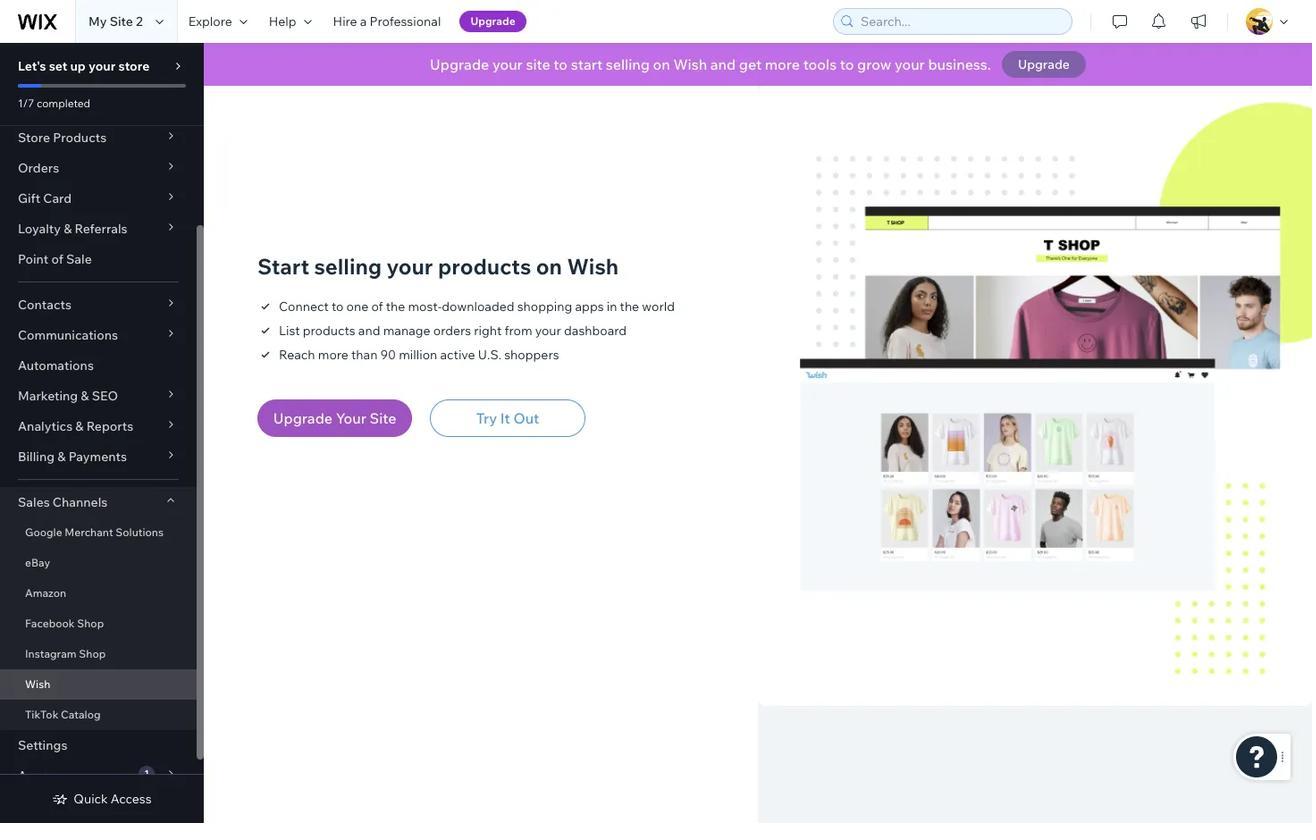 Task type: describe. For each thing, give the bounding box(es) containing it.
point of sale link
[[0, 244, 197, 274]]

your left site
[[492, 55, 523, 73]]

instagram
[[25, 647, 77, 661]]

upgrade your site button
[[257, 399, 412, 437]]

& for billing
[[57, 449, 66, 465]]

to inside connect to one of the most-downloaded shopping apps in the world list products and manage orders right from your dashboard reach more than 90 million active u.s. shoppers
[[332, 299, 344, 315]]

orders
[[18, 160, 59, 176]]

google
[[25, 526, 62, 539]]

amazon link
[[0, 578, 197, 609]]

quick
[[74, 791, 108, 807]]

0 horizontal spatial site
[[110, 13, 133, 29]]

downloaded
[[442, 299, 515, 315]]

start
[[571, 55, 603, 73]]

1 horizontal spatial more
[[765, 55, 800, 73]]

hire
[[333, 13, 357, 29]]

billing & payments button
[[0, 442, 197, 472]]

apps
[[18, 768, 49, 784]]

payments
[[69, 449, 127, 465]]

my site 2
[[88, 13, 143, 29]]

shoppers
[[504, 347, 559, 363]]

point
[[18, 251, 49, 267]]

gift card button
[[0, 183, 197, 214]]

& for marketing
[[81, 388, 89, 404]]

catalog
[[61, 708, 101, 721]]

billing
[[18, 449, 55, 465]]

sidebar element
[[0, 16, 204, 823]]

products inside connect to one of the most-downloaded shopping apps in the world list products and manage orders right from your dashboard reach more than 90 million active u.s. shoppers
[[303, 323, 356, 339]]

1 vertical spatial selling
[[314, 253, 382, 280]]

0 vertical spatial on
[[653, 55, 670, 73]]

automations link
[[0, 350, 197, 381]]

2
[[136, 13, 143, 29]]

your
[[336, 409, 366, 427]]

of inside connect to one of the most-downloaded shopping apps in the world list products and manage orders right from your dashboard reach more than 90 million active u.s. shoppers
[[371, 299, 383, 315]]

seo
[[92, 388, 118, 404]]

analytics
[[18, 418, 73, 434]]

dashboard
[[564, 323, 627, 339]]

1 the from the left
[[386, 299, 405, 315]]

connect to one of the most-downloaded shopping apps in the world list products and manage orders right from your dashboard reach more than 90 million active u.s. shoppers
[[279, 299, 675, 363]]

2 horizontal spatial wish
[[673, 55, 707, 73]]

ebay
[[25, 556, 50, 569]]

ebay link
[[0, 548, 197, 578]]

point of sale
[[18, 251, 92, 267]]

marketing
[[18, 388, 78, 404]]

facebook
[[25, 617, 75, 630]]

2 the from the left
[[620, 299, 639, 315]]

google merchant solutions link
[[0, 518, 197, 548]]

completed
[[37, 97, 90, 110]]

& for loyalty
[[64, 221, 72, 237]]

analytics & reports button
[[0, 411, 197, 442]]

loyalty & referrals button
[[0, 214, 197, 244]]

from
[[505, 323, 532, 339]]

access
[[111, 791, 152, 807]]

1/7 completed
[[18, 97, 90, 110]]

0 vertical spatial upgrade button
[[460, 11, 526, 32]]

shop for facebook shop
[[77, 617, 104, 630]]

let's
[[18, 58, 46, 74]]

merchant
[[65, 526, 113, 539]]

store products button
[[0, 122, 197, 153]]

0 vertical spatial products
[[438, 253, 531, 280]]

and inside connect to one of the most-downloaded shopping apps in the world list products and manage orders right from your dashboard reach more than 90 million active u.s. shoppers
[[358, 323, 380, 339]]

store
[[18, 130, 50, 146]]

1 horizontal spatial to
[[554, 55, 568, 73]]

active
[[440, 347, 475, 363]]

1 horizontal spatial wish
[[567, 253, 619, 280]]

try
[[476, 409, 497, 427]]

of inside sidebar "element"
[[51, 251, 63, 267]]

settings
[[18, 737, 67, 754]]

sales channels button
[[0, 487, 197, 518]]

help
[[269, 13, 296, 29]]

reach
[[279, 347, 315, 363]]

referrals
[[75, 221, 127, 237]]

more inside connect to one of the most-downloaded shopping apps in the world list products and manage orders right from your dashboard reach more than 90 million active u.s. shoppers
[[318, 347, 348, 363]]

in
[[607, 299, 617, 315]]

card
[[43, 190, 72, 206]]

tiktok catalog link
[[0, 700, 197, 730]]

90
[[380, 347, 396, 363]]

site
[[526, 55, 550, 73]]

connect
[[279, 299, 329, 315]]

analytics & reports
[[18, 418, 133, 434]]

a
[[360, 13, 367, 29]]

your inside sidebar "element"
[[88, 58, 116, 74]]

start
[[257, 253, 309, 280]]

than
[[351, 347, 378, 363]]

start selling your products on wish
[[257, 253, 619, 280]]

loyalty & referrals
[[18, 221, 127, 237]]

2 horizontal spatial to
[[840, 55, 854, 73]]

orders
[[433, 323, 471, 339]]



Task type: locate. For each thing, give the bounding box(es) containing it.
your inside connect to one of the most-downloaded shopping apps in the world list products and manage orders right from your dashboard reach more than 90 million active u.s. shoppers
[[535, 323, 561, 339]]

0 horizontal spatial upgrade button
[[460, 11, 526, 32]]

your right up
[[88, 58, 116, 74]]

and
[[710, 55, 736, 73], [358, 323, 380, 339]]

solutions
[[116, 526, 164, 539]]

0 horizontal spatial the
[[386, 299, 405, 315]]

0 horizontal spatial and
[[358, 323, 380, 339]]

apps
[[575, 299, 604, 315]]

wish
[[673, 55, 707, 73], [567, 253, 619, 280], [25, 678, 50, 691]]

0 vertical spatial and
[[710, 55, 736, 73]]

more right get
[[765, 55, 800, 73]]

upgrade button right business.
[[1002, 51, 1086, 78]]

world
[[642, 299, 675, 315]]

contacts
[[18, 297, 71, 313]]

products
[[438, 253, 531, 280], [303, 323, 356, 339]]

1 horizontal spatial and
[[710, 55, 736, 73]]

1 vertical spatial upgrade button
[[1002, 51, 1086, 78]]

1 horizontal spatial selling
[[606, 55, 650, 73]]

shop down facebook shop link
[[79, 647, 106, 661]]

set
[[49, 58, 67, 74]]

professional
[[370, 13, 441, 29]]

gift card
[[18, 190, 72, 206]]

0 horizontal spatial to
[[332, 299, 344, 315]]

0 horizontal spatial products
[[303, 323, 356, 339]]

the up manage
[[386, 299, 405, 315]]

& right billing
[[57, 449, 66, 465]]

channels
[[53, 494, 108, 510]]

explore
[[188, 13, 232, 29]]

wish inside sidebar "element"
[[25, 678, 50, 691]]

more left than
[[318, 347, 348, 363]]

site right your
[[370, 409, 396, 427]]

0 vertical spatial wish
[[673, 55, 707, 73]]

1 vertical spatial shop
[[79, 647, 106, 661]]

most-
[[408, 299, 442, 315]]

1 horizontal spatial site
[[370, 409, 396, 427]]

your
[[492, 55, 523, 73], [895, 55, 925, 73], [88, 58, 116, 74], [387, 253, 433, 280], [535, 323, 561, 339]]

facebook shop
[[25, 617, 104, 630]]

sales
[[18, 494, 50, 510]]

0 vertical spatial site
[[110, 13, 133, 29]]

wish up the apps
[[567, 253, 619, 280]]

1 horizontal spatial on
[[653, 55, 670, 73]]

& right loyalty
[[64, 221, 72, 237]]

upgrade inside button
[[273, 409, 333, 427]]

shop for instagram shop
[[79, 647, 106, 661]]

1 vertical spatial wish
[[567, 253, 619, 280]]

get
[[739, 55, 762, 73]]

to right the tools
[[840, 55, 854, 73]]

wish up tiktok
[[25, 678, 50, 691]]

upgrade your site to start selling on wish and get more tools to grow your business.
[[430, 55, 991, 73]]

contacts button
[[0, 290, 197, 320]]

upgrade button up site
[[460, 11, 526, 32]]

0 horizontal spatial selling
[[314, 253, 382, 280]]

automations
[[18, 358, 94, 374]]

0 horizontal spatial more
[[318, 347, 348, 363]]

to left one
[[332, 299, 344, 315]]

business.
[[928, 55, 991, 73]]

communications
[[18, 327, 118, 343]]

1 horizontal spatial upgrade button
[[1002, 51, 1086, 78]]

hire a professional
[[333, 13, 441, 29]]

site inside button
[[370, 409, 396, 427]]

1 vertical spatial more
[[318, 347, 348, 363]]

right
[[474, 323, 502, 339]]

products up downloaded at the top left of page
[[438, 253, 531, 280]]

upgrade down professional at top
[[430, 55, 489, 73]]

it
[[500, 409, 510, 427]]

1 vertical spatial products
[[303, 323, 356, 339]]

the right in
[[620, 299, 639, 315]]

site
[[110, 13, 133, 29], [370, 409, 396, 427]]

& left seo
[[81, 388, 89, 404]]

tiktok catalog
[[25, 708, 101, 721]]

billing & payments
[[18, 449, 127, 465]]

&
[[64, 221, 72, 237], [81, 388, 89, 404], [75, 418, 84, 434], [57, 449, 66, 465]]

try it out
[[476, 409, 539, 427]]

shop down 'amazon' link
[[77, 617, 104, 630]]

0 horizontal spatial on
[[536, 253, 562, 280]]

to
[[554, 55, 568, 73], [840, 55, 854, 73], [332, 299, 344, 315]]

0 vertical spatial shop
[[77, 617, 104, 630]]

upgrade right business.
[[1018, 56, 1070, 72]]

0 vertical spatial of
[[51, 251, 63, 267]]

1 horizontal spatial the
[[620, 299, 639, 315]]

upgrade right professional at top
[[471, 14, 515, 28]]

& left reports
[[75, 418, 84, 434]]

try it out button
[[430, 399, 585, 437]]

my
[[88, 13, 107, 29]]

on up shopping
[[536, 253, 562, 280]]

reports
[[86, 418, 133, 434]]

1 vertical spatial on
[[536, 253, 562, 280]]

and left get
[[710, 55, 736, 73]]

0 horizontal spatial of
[[51, 251, 63, 267]]

shopping
[[517, 299, 572, 315]]

1 vertical spatial of
[[371, 299, 383, 315]]

loyalty
[[18, 221, 61, 237]]

instagram shop link
[[0, 639, 197, 670]]

help button
[[258, 0, 322, 43]]

0 horizontal spatial wish
[[25, 678, 50, 691]]

1
[[144, 768, 149, 779]]

the
[[386, 299, 405, 315], [620, 299, 639, 315]]

and up than
[[358, 323, 380, 339]]

selling up one
[[314, 253, 382, 280]]

settings link
[[0, 730, 197, 761]]

0 vertical spatial selling
[[606, 55, 650, 73]]

1 horizontal spatial products
[[438, 253, 531, 280]]

of left sale
[[51, 251, 63, 267]]

one
[[346, 299, 369, 315]]

grow
[[857, 55, 892, 73]]

1 vertical spatial site
[[370, 409, 396, 427]]

tiktok
[[25, 708, 58, 721]]

& for analytics
[[75, 418, 84, 434]]

Search... field
[[855, 9, 1066, 34]]

wish link
[[0, 670, 197, 700]]

orders button
[[0, 153, 197, 183]]

0 vertical spatial more
[[765, 55, 800, 73]]

products down connect
[[303, 323, 356, 339]]

quick access button
[[52, 791, 152, 807]]

selling right start
[[606, 55, 650, 73]]

more
[[765, 55, 800, 73], [318, 347, 348, 363]]

tools
[[803, 55, 837, 73]]

on
[[653, 55, 670, 73], [536, 253, 562, 280]]

hire a professional link
[[322, 0, 452, 43]]

upgrade
[[471, 14, 515, 28], [430, 55, 489, 73], [1018, 56, 1070, 72], [273, 409, 333, 427]]

1/7
[[18, 97, 34, 110]]

your up most-
[[387, 253, 433, 280]]

up
[[70, 58, 86, 74]]

manage
[[383, 323, 431, 339]]

store
[[118, 58, 150, 74]]

your down shopping
[[535, 323, 561, 339]]

wish left get
[[673, 55, 707, 73]]

selling
[[606, 55, 650, 73], [314, 253, 382, 280]]

2 vertical spatial wish
[[25, 678, 50, 691]]

1 horizontal spatial of
[[371, 299, 383, 315]]

of right one
[[371, 299, 383, 315]]

u.s.
[[478, 347, 502, 363]]

sale
[[66, 251, 92, 267]]

1 vertical spatial and
[[358, 323, 380, 339]]

on right start
[[653, 55, 670, 73]]

your right grow
[[895, 55, 925, 73]]

instagram shop
[[25, 647, 106, 661]]

google merchant solutions
[[25, 526, 164, 539]]

sales channels
[[18, 494, 108, 510]]

upgrade left your
[[273, 409, 333, 427]]

upgrade your site
[[273, 409, 396, 427]]

million
[[399, 347, 437, 363]]

to right site
[[554, 55, 568, 73]]

shop
[[77, 617, 104, 630], [79, 647, 106, 661]]

out
[[513, 409, 539, 427]]

marketing & seo button
[[0, 381, 197, 411]]

site left 2
[[110, 13, 133, 29]]



Task type: vqa. For each thing, say whether or not it's contained in the screenshot.
'Upgrade' button
yes



